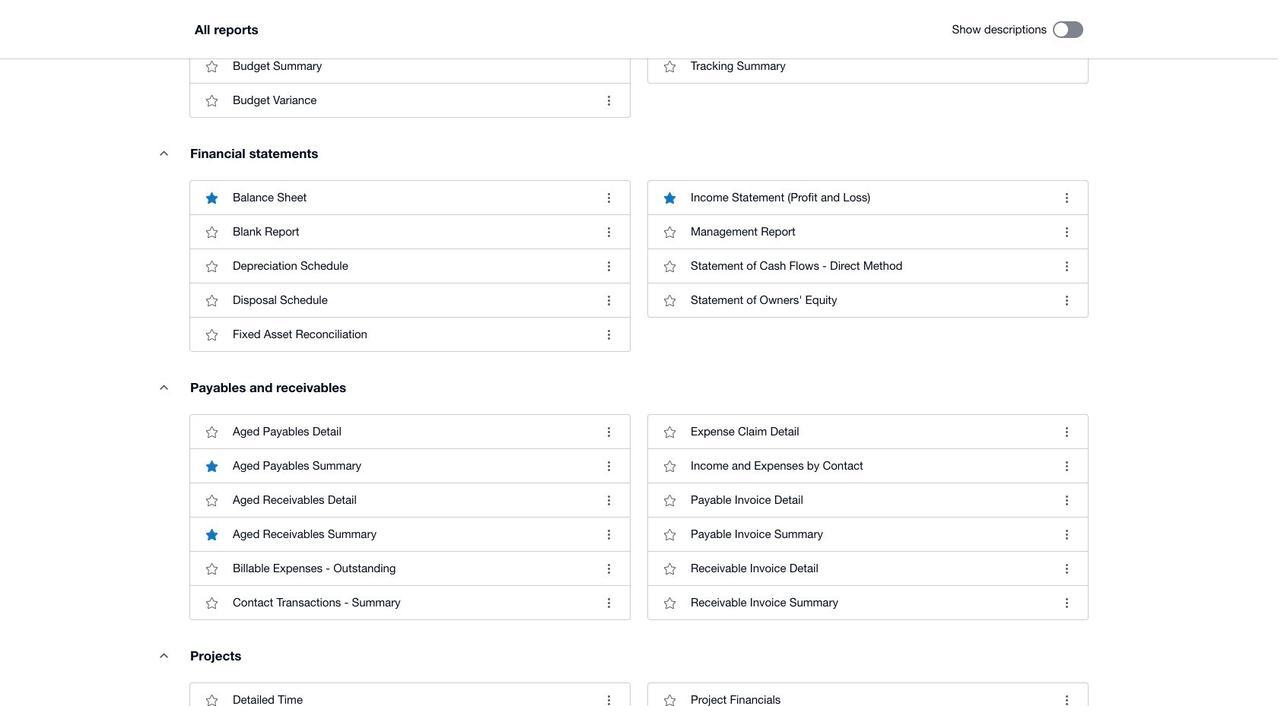Task type: describe. For each thing, give the bounding box(es) containing it.
0 vertical spatial remove favorite image
[[654, 183, 685, 213]]

7 more options image from the top
[[593, 554, 624, 584]]

2 expand report group image from the top
[[148, 372, 179, 403]]

4 more options image from the top
[[593, 285, 624, 316]]

5 more options image from the top
[[593, 451, 624, 482]]

2 more options image from the top
[[593, 217, 624, 247]]



Task type: vqa. For each thing, say whether or not it's contained in the screenshot.
the bottommost And
no



Task type: locate. For each thing, give the bounding box(es) containing it.
0 horizontal spatial remove favorite image
[[196, 451, 227, 482]]

1 more options image from the top
[[593, 85, 624, 116]]

1 vertical spatial remove favorite image
[[196, 520, 227, 550]]

remove favorite image
[[654, 183, 685, 213], [196, 451, 227, 482]]

1 vertical spatial remove favorite image
[[196, 451, 227, 482]]

2 remove favorite image from the top
[[196, 520, 227, 550]]

1 vertical spatial expand report group image
[[148, 372, 179, 403]]

more options image
[[593, 85, 624, 116], [593, 217, 624, 247], [593, 251, 624, 282], [593, 285, 624, 316], [593, 451, 624, 482], [593, 520, 624, 550], [593, 554, 624, 584], [593, 588, 624, 619], [593, 686, 624, 707]]

6 more options image from the top
[[593, 520, 624, 550]]

9 more options image from the top
[[593, 686, 624, 707]]

favorite image
[[196, 51, 227, 82], [196, 85, 227, 116], [654, 217, 685, 247], [654, 251, 685, 282], [654, 486, 685, 516], [654, 520, 685, 550], [654, 554, 685, 584], [654, 588, 685, 619], [654, 686, 685, 707]]

0 vertical spatial remove favorite image
[[196, 183, 227, 213]]

expand report group image
[[148, 641, 179, 671]]

expand report group image
[[148, 138, 179, 168], [148, 372, 179, 403]]

favorite image
[[654, 51, 685, 82], [196, 217, 227, 247], [196, 251, 227, 282], [196, 285, 227, 316], [654, 285, 685, 316], [196, 320, 227, 350], [196, 417, 227, 448], [654, 417, 685, 448], [654, 451, 685, 482], [196, 486, 227, 516], [196, 554, 227, 584], [196, 588, 227, 619], [196, 686, 227, 707]]

1 expand report group image from the top
[[148, 138, 179, 168]]

more options image
[[593, 183, 624, 213], [593, 320, 624, 350], [593, 417, 624, 448], [593, 486, 624, 516], [1051, 686, 1082, 707]]

3 more options image from the top
[[593, 251, 624, 282]]

1 horizontal spatial remove favorite image
[[654, 183, 685, 213]]

remove favorite image
[[196, 183, 227, 213], [196, 520, 227, 550]]

0 vertical spatial expand report group image
[[148, 138, 179, 168]]

1 remove favorite image from the top
[[196, 183, 227, 213]]

8 more options image from the top
[[593, 588, 624, 619]]



